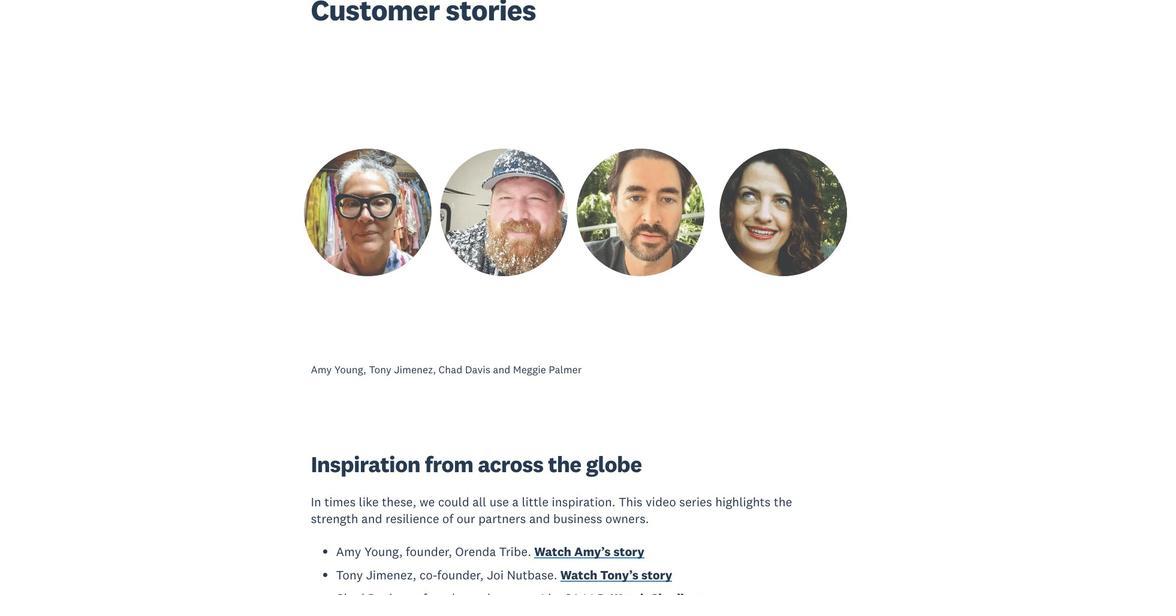 Task type: describe. For each thing, give the bounding box(es) containing it.
co-
[[420, 567, 437, 584]]

globe
[[586, 450, 642, 478]]

chad
[[439, 363, 463, 376]]

1 vertical spatial jimenez,
[[366, 567, 417, 584]]

young, for founder,
[[364, 544, 403, 560]]

nutbase.
[[507, 567, 558, 584]]

joi
[[487, 567, 504, 584]]

partners
[[479, 511, 526, 527]]

series
[[680, 495, 713, 511]]

strength
[[311, 511, 358, 527]]

amy's
[[575, 544, 611, 560]]

could
[[438, 495, 470, 511]]

video
[[646, 495, 676, 511]]

tony's
[[601, 567, 639, 584]]

from
[[425, 450, 474, 478]]

resilience
[[386, 511, 439, 527]]

the inside in times like these, we could all use a little inspiration. this video series highlights the strength and resilience of our partners and business owners.
[[774, 495, 793, 511]]

a
[[512, 495, 519, 511]]

in
[[311, 495, 321, 511]]

meggie
[[513, 363, 546, 376]]

amy young, founder, orenda tribe. watch amy's story
[[336, 544, 645, 560]]

business
[[554, 511, 603, 527]]

in times like these, we could all use a little inspiration. this video series highlights the strength and resilience of our partners and business owners.
[[311, 495, 793, 527]]

across
[[478, 450, 544, 478]]

1 vertical spatial founder,
[[437, 567, 484, 584]]

little
[[522, 495, 549, 511]]

2 horizontal spatial and
[[529, 511, 550, 527]]

0 vertical spatial watch
[[535, 544, 572, 560]]

1 horizontal spatial and
[[493, 363, 511, 376]]

owners.
[[606, 511, 649, 527]]

of
[[443, 511, 454, 527]]

our
[[457, 511, 475, 527]]

amy young, tony jimenez, chad davis and meggie palmer
[[311, 363, 582, 376]]



Task type: locate. For each thing, give the bounding box(es) containing it.
0 vertical spatial amy
[[311, 363, 332, 376]]

jimenez,
[[394, 363, 436, 376], [366, 567, 417, 584]]

0 horizontal spatial and
[[362, 511, 383, 527]]

inspiration
[[311, 450, 420, 478]]

story right tony's
[[642, 567, 673, 584]]

young,
[[335, 363, 367, 376], [364, 544, 403, 560]]

highlights
[[716, 495, 771, 511]]

story
[[614, 544, 645, 560], [642, 567, 673, 584]]

1 vertical spatial the
[[774, 495, 793, 511]]

watch
[[535, 544, 572, 560], [561, 567, 598, 584]]

use
[[490, 495, 509, 511]]

0 vertical spatial jimenez,
[[394, 363, 436, 376]]

watch amy's story link
[[535, 544, 645, 563]]

all
[[473, 495, 487, 511]]

0 horizontal spatial the
[[548, 450, 582, 478]]

1 vertical spatial tony
[[336, 567, 363, 584]]

these,
[[382, 495, 417, 511]]

the up the inspiration.
[[548, 450, 582, 478]]

this
[[619, 495, 643, 511]]

we
[[420, 495, 435, 511]]

and right davis
[[493, 363, 511, 376]]

times
[[325, 495, 356, 511]]

the right 'highlights'
[[774, 495, 793, 511]]

inspiration.
[[552, 495, 616, 511]]

amy for amy young, founder, orenda tribe. watch amy's story
[[336, 544, 361, 560]]

davis
[[465, 363, 491, 376]]

founder, down orenda
[[437, 567, 484, 584]]

1 vertical spatial story
[[642, 567, 673, 584]]

orenda
[[456, 544, 496, 560]]

young, for tony
[[335, 363, 367, 376]]

1 horizontal spatial the
[[774, 495, 793, 511]]

and down little
[[529, 511, 550, 527]]

tribe.
[[499, 544, 532, 560]]

0 vertical spatial founder,
[[406, 544, 452, 560]]

watch tony's story link
[[561, 567, 673, 586]]

amy for amy young, tony jimenez, chad davis and meggie palmer
[[311, 363, 332, 376]]

0 vertical spatial young,
[[335, 363, 367, 376]]

amy young of orenda tribe, tony jimenez of joi nutbase, chad davis of liveca, and meggie palmer of peptalkher. image
[[219, 86, 933, 339]]

0 horizontal spatial amy
[[311, 363, 332, 376]]

the
[[548, 450, 582, 478], [774, 495, 793, 511]]

tony jimenez, co-founder, joi nutbase. watch tony's story
[[336, 567, 673, 584]]

like
[[359, 495, 379, 511]]

0 vertical spatial tony
[[369, 363, 392, 376]]

1 vertical spatial young,
[[364, 544, 403, 560]]

amy
[[311, 363, 332, 376], [336, 544, 361, 560]]

1 vertical spatial amy
[[336, 544, 361, 560]]

tony
[[369, 363, 392, 376], [336, 567, 363, 584]]

founder, up the co-
[[406, 544, 452, 560]]

and down like
[[362, 511, 383, 527]]

0 vertical spatial story
[[614, 544, 645, 560]]

1 horizontal spatial tony
[[369, 363, 392, 376]]

watch down watch amy's story link
[[561, 567, 598, 584]]

0 vertical spatial the
[[548, 450, 582, 478]]

1 horizontal spatial amy
[[336, 544, 361, 560]]

founder,
[[406, 544, 452, 560], [437, 567, 484, 584]]

jimenez, left the co-
[[366, 567, 417, 584]]

1 vertical spatial watch
[[561, 567, 598, 584]]

watch up nutbase.
[[535, 544, 572, 560]]

palmer
[[549, 363, 582, 376]]

story up tony's
[[614, 544, 645, 560]]

jimenez, left the 'chad'
[[394, 363, 436, 376]]

and
[[493, 363, 511, 376], [362, 511, 383, 527], [529, 511, 550, 527]]

inspiration from across the globe
[[311, 450, 642, 478]]

0 horizontal spatial tony
[[336, 567, 363, 584]]



Task type: vqa. For each thing, say whether or not it's contained in the screenshot.
WATCH TONY'S STORY LINK at the bottom
yes



